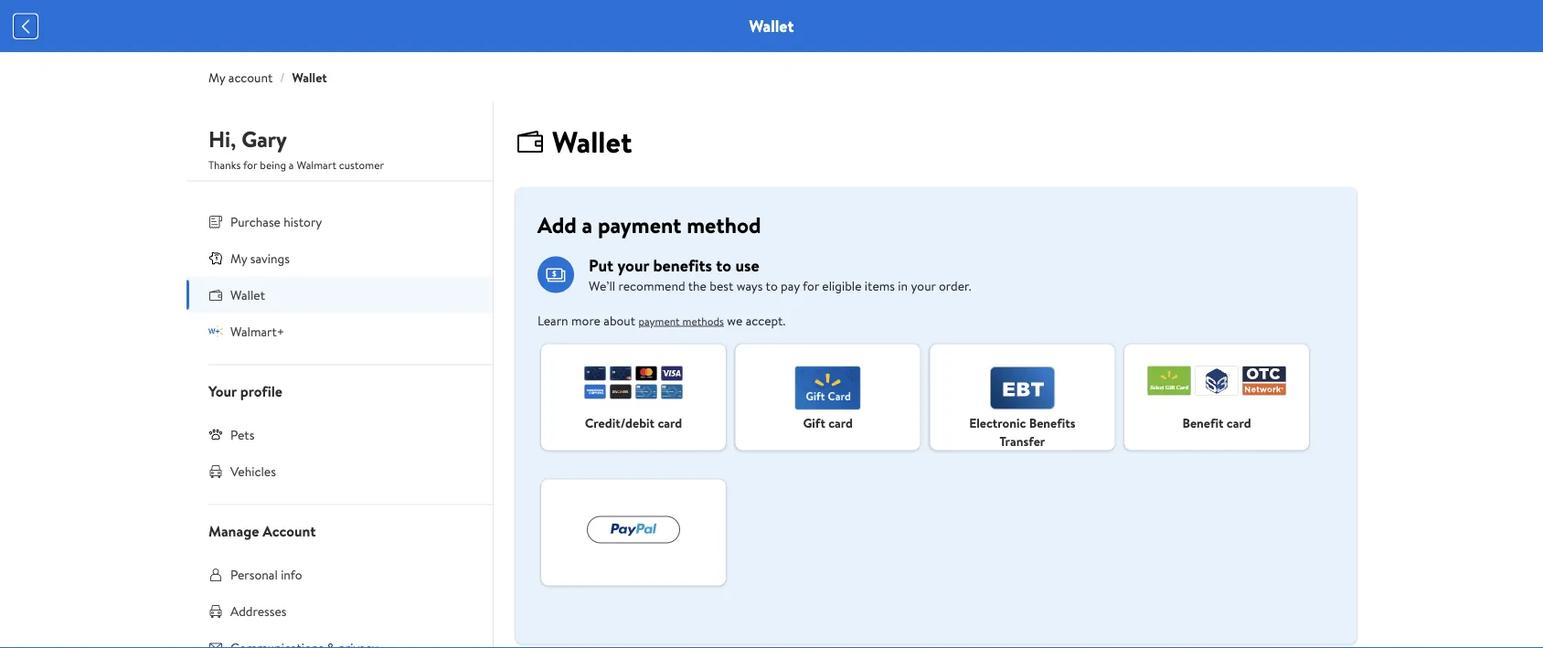 Task type: vqa. For each thing, say whether or not it's contained in the screenshot.
leftmost for
yes



Task type: describe. For each thing, give the bounding box(es) containing it.
customer
[[339, 157, 384, 173]]

items
[[865, 277, 895, 294]]

credit/debit card
[[585, 414, 682, 432]]

purchase history
[[230, 213, 322, 230]]

pay
[[781, 277, 800, 294]]

benefit card button
[[1125, 344, 1310, 450]]

back image
[[15, 15, 37, 37]]

personal
[[230, 566, 278, 584]]

1 vertical spatial a
[[582, 209, 593, 240]]

my for my savings
[[230, 249, 247, 267]]

transfer
[[1000, 432, 1046, 450]]

hi,
[[209, 124, 236, 155]]

we'll
[[589, 277, 616, 294]]

electronic
[[970, 414, 1026, 432]]

hi, gary thanks for being a walmart customer
[[209, 124, 384, 173]]

0 horizontal spatial to
[[716, 254, 732, 277]]

profile
[[240, 381, 283, 401]]

your
[[209, 381, 237, 401]]

1 horizontal spatial to
[[766, 277, 778, 294]]

savings
[[250, 249, 290, 267]]

icon image for my savings
[[209, 251, 223, 266]]

payment methods link
[[639, 313, 724, 329]]

about
[[604, 311, 636, 329]]

purchase
[[230, 213, 281, 230]]

gift card
[[803, 414, 853, 432]]

electronic benefits transfer
[[970, 414, 1076, 450]]

eligible
[[823, 277, 862, 294]]

my for my account / wallet
[[209, 69, 225, 86]]

pets link
[[187, 417, 493, 453]]

0 horizontal spatial your
[[618, 254, 649, 277]]

for inside hi, gary thanks for being a walmart customer
[[243, 157, 257, 173]]

gift
[[803, 414, 826, 432]]

my account / wallet
[[209, 69, 327, 86]]

credit/debit
[[585, 414, 655, 432]]

learn more about payment methods we accept.
[[538, 311, 786, 329]]

electronic benefits transfer button
[[930, 344, 1115, 450]]

0 vertical spatial wallet link
[[292, 69, 327, 86]]

benefits
[[1030, 414, 1076, 432]]

purchase history link
[[187, 203, 493, 240]]

put your benefits to use we'll recommend the best ways to pay for eligible items in your order.
[[589, 254, 972, 294]]

ways
[[737, 277, 763, 294]]

walmart
[[297, 157, 337, 173]]

vehicles link
[[187, 453, 493, 490]]

walmart+ link
[[187, 313, 493, 350]]

best
[[710, 277, 734, 294]]

/
[[280, 69, 285, 86]]

0 vertical spatial payment
[[598, 209, 682, 240]]

more
[[572, 311, 601, 329]]

a inside hi, gary thanks for being a walmart customer
[[289, 157, 294, 173]]

my savings link
[[187, 240, 493, 277]]

we
[[727, 311, 743, 329]]

for inside put your benefits to use we'll recommend the best ways to pay for eligible items in your order.
[[803, 277, 819, 294]]

benefits
[[653, 254, 712, 277]]



Task type: locate. For each thing, give the bounding box(es) containing it.
vehicles
[[230, 462, 276, 480]]

method
[[687, 209, 761, 240]]

1 horizontal spatial for
[[803, 277, 819, 294]]

my
[[209, 69, 225, 86], [230, 249, 247, 267]]

0 vertical spatial for
[[243, 157, 257, 173]]

my savings
[[230, 249, 290, 267]]

account
[[228, 69, 273, 86]]

0 vertical spatial my
[[209, 69, 225, 86]]

hi, gary link
[[209, 124, 287, 162]]

thanks
[[209, 157, 241, 173]]

my left account
[[209, 69, 225, 86]]

1 horizontal spatial my
[[230, 249, 247, 267]]

icon image inside the my savings link
[[209, 251, 223, 266]]

1 vertical spatial wallet link
[[187, 277, 493, 313]]

your profile
[[209, 381, 283, 401]]

personal info
[[230, 566, 302, 584]]

addresses link
[[187, 593, 493, 630]]

to
[[716, 254, 732, 277], [766, 277, 778, 294]]

0 horizontal spatial for
[[243, 157, 257, 173]]

electronic benefits transfer image
[[990, 366, 1056, 410]]

accept.
[[746, 311, 786, 329]]

payment up put
[[598, 209, 682, 240]]

card right gift
[[829, 414, 853, 432]]

credit/debit card image
[[584, 366, 683, 399]]

my inside the my savings link
[[230, 249, 247, 267]]

payment inside learn more about payment methods we accept.
[[639, 313, 680, 329]]

walmart+
[[230, 322, 285, 340]]

2 horizontal spatial card
[[1227, 414, 1252, 432]]

manage
[[209, 521, 259, 541]]

the
[[688, 277, 707, 294]]

add
[[538, 209, 577, 240]]

card for benefit card
[[1227, 414, 1252, 432]]

history
[[284, 213, 322, 230]]

1 horizontal spatial card
[[829, 414, 853, 432]]

card right credit/debit
[[658, 414, 682, 432]]

3 card from the left
[[1227, 414, 1252, 432]]

order.
[[939, 277, 972, 294]]

learn
[[538, 311, 569, 329]]

1 icon image from the top
[[209, 251, 223, 266]]

0 vertical spatial icon image
[[209, 251, 223, 266]]

for right the pay
[[803, 277, 819, 294]]

wallet
[[749, 15, 794, 37], [292, 69, 327, 86], [552, 121, 632, 162], [230, 286, 265, 304]]

my account link
[[209, 69, 273, 86]]

wallet link right /
[[292, 69, 327, 86]]

wallet link
[[292, 69, 327, 86], [187, 277, 493, 313]]

payment
[[598, 209, 682, 240], [639, 313, 680, 329]]

2 card from the left
[[829, 414, 853, 432]]

0 horizontal spatial a
[[289, 157, 294, 173]]

card inside button
[[829, 414, 853, 432]]

personal info link
[[187, 557, 493, 593]]

wallet link down "purchase history" link
[[187, 277, 493, 313]]

1 card from the left
[[658, 414, 682, 432]]

use
[[736, 254, 760, 277]]

0 horizontal spatial my
[[209, 69, 225, 86]]

icon image inside pets link
[[209, 427, 223, 442]]

benefit card image
[[1148, 366, 1287, 396]]

manage account
[[209, 521, 316, 541]]

put
[[589, 254, 614, 277]]

recommend
[[619, 277, 686, 294]]

a right being
[[289, 157, 294, 173]]

card for gift card
[[829, 414, 853, 432]]

benefit
[[1183, 414, 1224, 432]]

card for credit/debit card
[[658, 414, 682, 432]]

for
[[243, 157, 257, 173], [803, 277, 819, 294]]

methods
[[683, 313, 724, 329]]

pets
[[230, 426, 255, 444]]

for left being
[[243, 157, 257, 173]]

info
[[281, 566, 302, 584]]

1 horizontal spatial a
[[582, 209, 593, 240]]

gift card button
[[736, 344, 921, 450]]

1 vertical spatial payment
[[639, 313, 680, 329]]

icon image left walmart+
[[209, 324, 223, 339]]

icon image left pets
[[209, 427, 223, 442]]

credit/debit card button
[[541, 344, 726, 450]]

your right in
[[911, 277, 936, 294]]

to left the pay
[[766, 277, 778, 294]]

addresses
[[230, 602, 287, 620]]

add a payment method
[[538, 209, 761, 240]]

0 vertical spatial a
[[289, 157, 294, 173]]

card
[[658, 414, 682, 432], [829, 414, 853, 432], [1227, 414, 1252, 432]]

icon image for pets
[[209, 427, 223, 442]]

your right put
[[618, 254, 649, 277]]

icon image inside walmart+ link
[[209, 324, 223, 339]]

your
[[618, 254, 649, 277], [911, 277, 936, 294]]

1 vertical spatial for
[[803, 277, 819, 294]]

benefit card
[[1183, 414, 1252, 432]]

icon image
[[209, 251, 223, 266], [209, 324, 223, 339], [209, 427, 223, 442]]

my left the savings
[[230, 249, 247, 267]]

icon image left my savings
[[209, 251, 223, 266]]

1 vertical spatial my
[[230, 249, 247, 267]]

a right "add" in the left top of the page
[[582, 209, 593, 240]]

1 horizontal spatial your
[[911, 277, 936, 294]]

1 vertical spatial icon image
[[209, 324, 223, 339]]

0 horizontal spatial card
[[658, 414, 682, 432]]

2 icon image from the top
[[209, 324, 223, 339]]

to left use
[[716, 254, 732, 277]]

2 vertical spatial icon image
[[209, 427, 223, 442]]

3 icon image from the top
[[209, 427, 223, 442]]

card right benefit
[[1227, 414, 1252, 432]]

being
[[260, 157, 286, 173]]

gift card image
[[795, 366, 861, 410]]

icon image for walmart+
[[209, 324, 223, 339]]

a
[[289, 157, 294, 173], [582, 209, 593, 240]]

in
[[898, 277, 908, 294]]

gary
[[242, 124, 287, 155]]

payment down recommend
[[639, 313, 680, 329]]

account
[[263, 521, 316, 541]]



